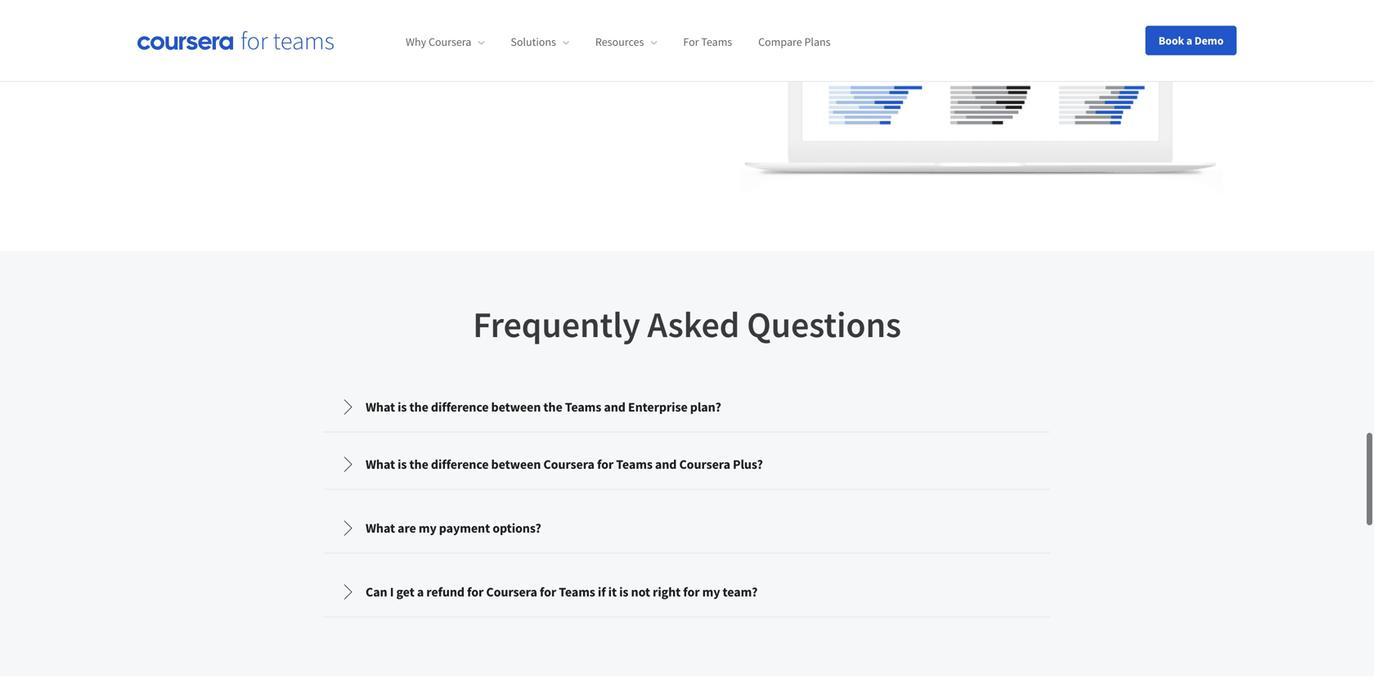 Task type: describe. For each thing, give the bounding box(es) containing it.
what is the difference between the teams and enterprise plan? button
[[327, 384, 1048, 430]]

track
[[151, 6, 186, 26]]

track employee learning in 117 critical skill areas, including business, data, and technology, to find insights into your team performance and learning strategy.
[[151, 6, 633, 75]]

my inside "dropdown button"
[[419, 520, 437, 536]]

book a demo button
[[1146, 26, 1237, 55]]

can
[[366, 584, 388, 600]]

plus?
[[733, 456, 763, 473]]

areas,
[[430, 6, 469, 26]]

and down enterprise in the bottom of the page
[[655, 456, 677, 473]]

book a demo
[[1159, 33, 1224, 48]]

enterprise
[[628, 399, 688, 415]]

compare plans link
[[759, 35, 831, 49]]

in
[[313, 6, 326, 26]]

options?
[[493, 520, 542, 536]]

into
[[357, 30, 383, 51]]

critical
[[355, 6, 399, 26]]

coursera down 'what is the difference between the teams and enterprise plan?' on the bottom of page
[[544, 456, 595, 473]]

coursera for teams image
[[137, 31, 334, 50]]

what are my payment options? button
[[327, 505, 1048, 551]]

to
[[258, 30, 272, 51]]

why
[[406, 35, 426, 49]]

is for what is the difference between coursera for teams and coursera plus?
[[398, 456, 407, 473]]

between for the
[[491, 399, 541, 415]]

get
[[397, 584, 415, 600]]

what for what are my payment options?
[[366, 520, 395, 536]]

teams down enterprise in the bottom of the page
[[616, 456, 653, 473]]

data,
[[600, 6, 633, 26]]

teams right for
[[702, 35, 733, 49]]

and down the track at the left top of page
[[151, 30, 176, 51]]

resources link
[[596, 35, 657, 49]]

coursera inside dropdown button
[[486, 584, 538, 600]]

employee
[[189, 6, 254, 26]]

business,
[[536, 6, 597, 26]]

coursera down areas,
[[429, 35, 472, 49]]

for
[[684, 35, 699, 49]]

questions
[[747, 302, 902, 347]]

find
[[275, 30, 300, 51]]

the for coursera
[[410, 456, 429, 473]]

technology,
[[179, 30, 256, 51]]

if
[[598, 584, 606, 600]]

are
[[398, 520, 416, 536]]

difference for coursera
[[431, 456, 489, 473]]

frequently
[[473, 302, 641, 347]]

the for the
[[410, 399, 429, 415]]

for inside dropdown button
[[597, 456, 614, 473]]

compare plans
[[759, 35, 831, 49]]

plan?
[[691, 399, 722, 415]]

payment
[[439, 520, 490, 536]]

right
[[653, 584, 681, 600]]



Task type: locate. For each thing, give the bounding box(es) containing it.
and left enterprise in the bottom of the page
[[604, 399, 626, 415]]

1 vertical spatial is
[[398, 456, 407, 473]]

including
[[472, 6, 533, 26]]

your
[[386, 30, 416, 51]]

0 vertical spatial between
[[491, 399, 541, 415]]

1 vertical spatial learning
[[571, 30, 624, 51]]

is inside dropdown button
[[620, 584, 629, 600]]

my left team?
[[703, 584, 721, 600]]

1 vertical spatial difference
[[431, 456, 489, 473]]

0 vertical spatial learning
[[257, 6, 310, 26]]

what inside "dropdown button"
[[366, 520, 395, 536]]

a right the get
[[417, 584, 424, 600]]

and
[[151, 30, 176, 51], [542, 30, 568, 51], [604, 399, 626, 415], [655, 456, 677, 473]]

difference
[[431, 399, 489, 415], [431, 456, 489, 473]]

skill
[[402, 6, 428, 26]]

between
[[491, 399, 541, 415], [491, 456, 541, 473]]

is for what is the difference between the teams and enterprise plan?
[[398, 399, 407, 415]]

1 vertical spatial my
[[703, 584, 721, 600]]

0 vertical spatial what
[[366, 399, 395, 415]]

skills dashboard 2 image
[[740, 0, 1224, 198]]

teams inside dropdown button
[[559, 584, 596, 600]]

3 what from the top
[[366, 520, 395, 536]]

team?
[[723, 584, 758, 600]]

1 vertical spatial between
[[491, 456, 541, 473]]

2 vertical spatial is
[[620, 584, 629, 600]]

1 vertical spatial what
[[366, 456, 395, 473]]

for teams
[[684, 35, 733, 49]]

coursera down the options?
[[486, 584, 538, 600]]

1 horizontal spatial a
[[1187, 33, 1193, 48]]

for teams link
[[684, 35, 733, 49]]

1 horizontal spatial my
[[703, 584, 721, 600]]

difference for the
[[431, 399, 489, 415]]

resources
[[596, 35, 644, 49]]

learning down data,
[[571, 30, 624, 51]]

a right the book on the right top of page
[[1187, 33, 1193, 48]]

learning up find
[[257, 6, 310, 26]]

what is the difference between coursera for teams and coursera plus?
[[366, 456, 763, 473]]

1 horizontal spatial learning
[[571, 30, 624, 51]]

2 what from the top
[[366, 456, 395, 473]]

coursera left plus?
[[680, 456, 731, 473]]

what is the difference between coursera for teams and coursera plus? button
[[327, 442, 1048, 487]]

refund
[[427, 584, 465, 600]]

teams left if
[[559, 584, 596, 600]]

0 horizontal spatial learning
[[257, 6, 310, 26]]

0 vertical spatial difference
[[431, 399, 489, 415]]

a inside dropdown button
[[417, 584, 424, 600]]

book
[[1159, 33, 1185, 48]]

why coursera link
[[406, 35, 485, 49]]

between for coursera
[[491, 456, 541, 473]]

i
[[390, 584, 394, 600]]

what is the difference between the teams and enterprise plan?
[[366, 399, 722, 415]]

my inside dropdown button
[[703, 584, 721, 600]]

between up what is the difference between coursera for teams and coursera plus?
[[491, 399, 541, 415]]

can i get a refund for coursera for teams if it is not right for my team? button
[[327, 569, 1048, 615]]

asked
[[648, 302, 740, 347]]

strategy.
[[151, 55, 206, 75]]

is
[[398, 399, 407, 415], [398, 456, 407, 473], [620, 584, 629, 600]]

0 vertical spatial a
[[1187, 33, 1193, 48]]

my right the are
[[419, 520, 437, 536]]

between down 'what is the difference between the teams and enterprise plan?' on the bottom of page
[[491, 456, 541, 473]]

teams
[[702, 35, 733, 49], [565, 399, 602, 415], [616, 456, 653, 473], [559, 584, 596, 600]]

solutions link
[[511, 35, 569, 49]]

2 difference from the top
[[431, 456, 489, 473]]

learning
[[257, 6, 310, 26], [571, 30, 624, 51]]

2 between from the top
[[491, 456, 541, 473]]

coursera
[[429, 35, 472, 49], [544, 456, 595, 473], [680, 456, 731, 473], [486, 584, 538, 600]]

1 between from the top
[[491, 399, 541, 415]]

2 vertical spatial what
[[366, 520, 395, 536]]

insights
[[303, 30, 354, 51]]

my
[[419, 520, 437, 536], [703, 584, 721, 600]]

why coursera
[[406, 35, 472, 49]]

compare
[[759, 35, 803, 49]]

the
[[410, 399, 429, 415], [544, 399, 563, 415], [410, 456, 429, 473]]

1 vertical spatial a
[[417, 584, 424, 600]]

0 horizontal spatial a
[[417, 584, 424, 600]]

what are my payment options?
[[366, 520, 542, 536]]

team
[[418, 30, 452, 51]]

teams up what is the difference between coursera for teams and coursera plus?
[[565, 399, 602, 415]]

0 vertical spatial is
[[398, 399, 407, 415]]

117
[[329, 6, 352, 26]]

demo
[[1195, 33, 1224, 48]]

not
[[631, 584, 651, 600]]

for
[[597, 456, 614, 473], [467, 584, 484, 600], [540, 584, 557, 600], [684, 584, 700, 600]]

and down business,
[[542, 30, 568, 51]]

performance
[[455, 30, 540, 51]]

solutions
[[511, 35, 556, 49]]

a inside button
[[1187, 33, 1193, 48]]

can i get a refund for coursera for teams if it is not right for my team?
[[366, 584, 758, 600]]

what for what is the difference between the teams and enterprise plan?
[[366, 399, 395, 415]]

it
[[609, 584, 617, 600]]

a
[[1187, 33, 1193, 48], [417, 584, 424, 600]]

0 horizontal spatial my
[[419, 520, 437, 536]]

what
[[366, 399, 395, 415], [366, 456, 395, 473], [366, 520, 395, 536]]

1 what from the top
[[366, 399, 395, 415]]

1 difference from the top
[[431, 399, 489, 415]]

0 vertical spatial my
[[419, 520, 437, 536]]

plans
[[805, 35, 831, 49]]

frequently asked questions
[[473, 302, 902, 347]]

what for what is the difference between coursera for teams and coursera plus?
[[366, 456, 395, 473]]



Task type: vqa. For each thing, say whether or not it's contained in the screenshot.
the right learning
yes



